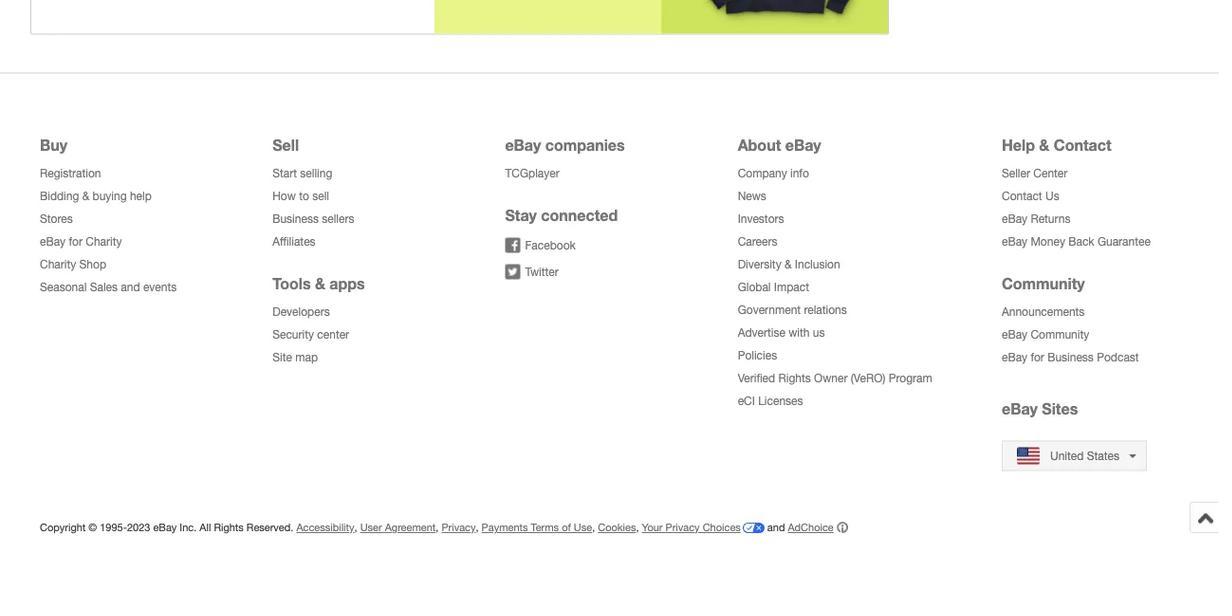 Task type: locate. For each thing, give the bounding box(es) containing it.
, left privacy link
[[436, 522, 439, 534]]

seller center link
[[1002, 167, 1068, 180]]

tcgplayer
[[505, 167, 560, 180]]

4 , from the left
[[593, 522, 595, 534]]

and right "sales"
[[121, 281, 140, 294]]

advertise
[[738, 327, 786, 340]]

1 horizontal spatial privacy
[[666, 522, 700, 534]]

buying
[[93, 190, 127, 203]]

1 horizontal spatial business
[[1048, 351, 1094, 365]]

business inside start selling how to sell business sellers affiliates
[[273, 213, 319, 226]]

shop
[[79, 258, 106, 272]]

1 horizontal spatial charity
[[86, 235, 122, 249]]

, left payments
[[476, 522, 479, 534]]

& inside company info news investors careers diversity & inclusion global impact government relations advertise with us policies verified rights owner (vero) program eci licenses
[[785, 258, 792, 272]]

payments terms of use link
[[482, 522, 593, 534]]

ebay money back guarantee link
[[1002, 235, 1151, 249]]

, left user
[[355, 522, 358, 534]]

all
[[200, 522, 211, 534]]

, left your
[[636, 522, 639, 534]]

buy link
[[40, 136, 67, 154]]

cookies link
[[598, 522, 636, 534]]

help & contact link
[[1002, 136, 1112, 154]]

united states
[[1051, 450, 1120, 463]]

contact up 'center'
[[1055, 136, 1112, 154]]

tools & apps
[[273, 275, 365, 293]]

& up "impact"
[[785, 258, 792, 272]]

rights
[[779, 372, 811, 385], [214, 522, 244, 534]]

us
[[813, 327, 825, 340]]

community link
[[1002, 275, 1086, 293]]

community up announcements link
[[1002, 275, 1086, 293]]

ebay down stores link
[[40, 235, 66, 249]]

to
[[299, 190, 309, 203]]

0 horizontal spatial for
[[69, 235, 82, 249]]

user agreement link
[[360, 522, 436, 534]]

facebook link
[[505, 238, 576, 253]]

twitter
[[525, 266, 559, 279]]

community inside announcements ebay community ebay for business podcast
[[1031, 328, 1090, 342]]

united states button
[[1002, 441, 1148, 472]]

facebook
[[525, 239, 576, 253]]

1 privacy from the left
[[442, 522, 476, 534]]

1 vertical spatial rights
[[214, 522, 244, 534]]

1 horizontal spatial contact
[[1055, 136, 1112, 154]]

1 horizontal spatial and
[[768, 522, 785, 534]]

contact inside seller center contact us ebay returns ebay money back guarantee
[[1002, 190, 1043, 203]]

0 horizontal spatial charity
[[40, 258, 76, 272]]

0 horizontal spatial and
[[121, 281, 140, 294]]

, left cookies link
[[593, 522, 595, 534]]

business inside announcements ebay community ebay for business podcast
[[1048, 351, 1094, 365]]

guarantee
[[1098, 235, 1151, 249]]

reserved.
[[247, 522, 294, 534]]

twitter link
[[505, 265, 559, 280]]

how
[[273, 190, 296, 203]]

accessibility
[[297, 522, 355, 534]]

footer
[[30, 84, 1190, 573]]

for up charity shop link
[[69, 235, 82, 249]]

user
[[360, 522, 382, 534]]

3 , from the left
[[476, 522, 479, 534]]

0 vertical spatial for
[[69, 235, 82, 249]]

verified
[[738, 372, 776, 385]]

for inside "registration bidding & buying help stores ebay for charity charity shop seasonal sales and events"
[[69, 235, 82, 249]]

diversity & inclusion link
[[738, 258, 841, 272]]

of
[[562, 522, 571, 534]]

0 vertical spatial community
[[1002, 275, 1086, 293]]

eci licenses link
[[738, 395, 804, 408]]

1 horizontal spatial for
[[1031, 351, 1045, 365]]

1 vertical spatial business
[[1048, 351, 1094, 365]]

relations
[[804, 304, 848, 317]]

privacy link
[[442, 522, 476, 534]]

contact for center
[[1002, 190, 1043, 203]]

diversity
[[738, 258, 782, 272]]

1995-
[[100, 522, 127, 534]]

for down ebay community link
[[1031, 351, 1045, 365]]

contact for &
[[1055, 136, 1112, 154]]

& left buying
[[82, 190, 89, 203]]

registration bidding & buying help stores ebay for charity charity shop seasonal sales and events
[[40, 167, 177, 294]]

government
[[738, 304, 801, 317]]

0 horizontal spatial privacy
[[442, 522, 476, 534]]

announcements link
[[1002, 306, 1085, 319]]

privacy left payments
[[442, 522, 476, 534]]

announcements ebay community ebay for business podcast
[[1002, 306, 1140, 365]]

affiliates
[[273, 235, 316, 249]]

ebay left sites at the bottom right
[[1002, 400, 1038, 418]]

and left 'adchoice'
[[768, 522, 785, 534]]

tcgplayer link
[[505, 167, 560, 180]]

ebay for business podcast link
[[1002, 351, 1140, 365]]

contact down seller
[[1002, 190, 1043, 203]]

community up ebay for business podcast link
[[1031, 328, 1090, 342]]

charity up seasonal
[[40, 258, 76, 272]]

0 vertical spatial and
[[121, 281, 140, 294]]

developers link
[[273, 306, 330, 319]]

apps
[[330, 275, 365, 293]]

rights inside company info news investors careers diversity & inclusion global impact government relations advertise with us policies verified rights owner (vero) program eci licenses
[[779, 372, 811, 385]]

policies
[[738, 349, 778, 363]]

help
[[1002, 136, 1036, 154]]

states
[[1088, 450, 1120, 463]]

investors
[[738, 213, 785, 226]]

map
[[295, 351, 318, 365]]

charity up shop
[[86, 235, 122, 249]]

business up 'affiliates'
[[273, 213, 319, 226]]

seller
[[1002, 167, 1031, 180]]

,
[[355, 522, 358, 534], [436, 522, 439, 534], [476, 522, 479, 534], [593, 522, 595, 534], [636, 522, 639, 534]]

seller center contact us ebay returns ebay money back guarantee
[[1002, 167, 1151, 249]]

0 vertical spatial business
[[273, 213, 319, 226]]

1 vertical spatial contact
[[1002, 190, 1043, 203]]

start selling how to sell business sellers affiliates
[[273, 167, 355, 249]]

1 horizontal spatial rights
[[779, 372, 811, 385]]

ebay left inc. on the bottom left
[[153, 522, 177, 534]]

ebay
[[505, 136, 541, 154], [786, 136, 822, 154], [1002, 213, 1028, 226], [40, 235, 66, 249], [1002, 235, 1028, 249], [1002, 328, 1028, 342], [1002, 351, 1028, 365], [1002, 400, 1038, 418], [153, 522, 177, 534]]

2 privacy from the left
[[666, 522, 700, 534]]

for
[[69, 235, 82, 249], [1031, 351, 1045, 365]]

copyright
[[40, 522, 86, 534]]

0 vertical spatial rights
[[779, 372, 811, 385]]

business down ebay community link
[[1048, 351, 1094, 365]]

stores
[[40, 213, 73, 226]]

selling
[[300, 167, 333, 180]]

news
[[738, 190, 767, 203]]

rights up licenses
[[779, 372, 811, 385]]

1 vertical spatial for
[[1031, 351, 1045, 365]]

privacy right your
[[666, 522, 700, 534]]

stay connected
[[505, 206, 618, 225]]

and
[[121, 281, 140, 294], [768, 522, 785, 534]]

0 horizontal spatial business
[[273, 213, 319, 226]]

0 horizontal spatial contact
[[1002, 190, 1043, 203]]

0 vertical spatial contact
[[1055, 136, 1112, 154]]

1 vertical spatial community
[[1031, 328, 1090, 342]]

business sellers link
[[273, 213, 355, 226]]

security
[[273, 328, 314, 342]]

ebay up tcgplayer link on the top
[[505, 136, 541, 154]]

help
[[130, 190, 152, 203]]

sell
[[313, 190, 329, 203]]

rights right all
[[214, 522, 244, 534]]

developers
[[273, 306, 330, 319]]

program
[[889, 372, 933, 385]]

& right help on the top right
[[1040, 136, 1050, 154]]



Task type: vqa. For each thing, say whether or not it's contained in the screenshot.
middle '100%'
no



Task type: describe. For each thing, give the bounding box(es) containing it.
5 , from the left
[[636, 522, 639, 534]]

inclusion
[[795, 258, 841, 272]]

start selling link
[[273, 167, 333, 180]]

use
[[574, 522, 593, 534]]

ebay for charity link
[[40, 235, 122, 249]]

sell link
[[273, 136, 299, 154]]

sellers
[[322, 213, 355, 226]]

center
[[317, 328, 349, 342]]

stores link
[[40, 213, 73, 226]]

connected
[[541, 206, 618, 225]]

site
[[273, 351, 292, 365]]

podcast
[[1098, 351, 1140, 365]]

careers link
[[738, 235, 778, 249]]

2023
[[127, 522, 150, 534]]

1 vertical spatial and
[[768, 522, 785, 534]]

events
[[143, 281, 177, 294]]

footer containing buy
[[30, 84, 1190, 573]]

agreement
[[385, 522, 436, 534]]

seasonal sales and events link
[[40, 281, 177, 294]]

security center link
[[273, 328, 349, 342]]

& inside "registration bidding & buying help stores ebay for charity charity shop seasonal sales and events"
[[82, 190, 89, 203]]

ebay community link
[[1002, 328, 1090, 342]]

charity shop link
[[40, 258, 106, 272]]

ebay inside "registration bidding & buying help stores ebay for charity charity shop seasonal sales and events"
[[40, 235, 66, 249]]

news link
[[738, 190, 767, 203]]

registration
[[40, 167, 101, 180]]

(vero)
[[851, 372, 886, 385]]

sites
[[1043, 400, 1079, 418]]

ebay down contact us 'link'
[[1002, 213, 1028, 226]]

verified rights owner (vero) program link
[[738, 372, 933, 385]]

contact us link
[[1002, 190, 1060, 203]]

bidding & buying help link
[[40, 190, 152, 203]]

ebay down the announcements
[[1002, 328, 1028, 342]]

0 vertical spatial charity
[[86, 235, 122, 249]]

policies link
[[738, 349, 778, 363]]

affiliates link
[[273, 235, 316, 249]]

owner
[[815, 372, 848, 385]]

registration link
[[40, 167, 101, 180]]

company
[[738, 167, 788, 180]]

1 vertical spatial charity
[[40, 258, 76, 272]]

money
[[1031, 235, 1066, 249]]

inc.
[[180, 522, 197, 534]]

global impact link
[[738, 281, 810, 294]]

cookies
[[598, 522, 636, 534]]

with
[[789, 327, 810, 340]]

ebay up info
[[786, 136, 822, 154]]

sales
[[90, 281, 118, 294]]

stay
[[505, 206, 537, 225]]

ebay down ebay returns link
[[1002, 235, 1028, 249]]

ebay down ebay community link
[[1002, 351, 1028, 365]]

2 , from the left
[[436, 522, 439, 534]]

and inside "registration bidding & buying help stores ebay for charity charity shop seasonal sales and events"
[[121, 281, 140, 294]]

licenses
[[759, 395, 804, 408]]

companies
[[546, 136, 625, 154]]

back
[[1069, 235, 1095, 249]]

©
[[89, 522, 97, 534]]

ebay companies
[[505, 136, 625, 154]]

center
[[1034, 167, 1068, 180]]

developers security center site map
[[273, 306, 349, 365]]

tools
[[273, 275, 311, 293]]

business for community
[[1048, 351, 1094, 365]]

about ebay
[[738, 136, 822, 154]]

for inside announcements ebay community ebay for business podcast
[[1031, 351, 1045, 365]]

about ebay link
[[738, 136, 822, 154]]

company info news investors careers diversity & inclusion global impact government relations advertise with us policies verified rights owner (vero) program eci licenses
[[738, 167, 933, 408]]

and adchoice
[[765, 522, 834, 534]]

buy
[[40, 136, 67, 154]]

company info link
[[738, 167, 810, 180]]

start
[[273, 167, 297, 180]]

sell
[[273, 136, 299, 154]]

seasonal
[[40, 281, 87, 294]]

help & contact
[[1002, 136, 1112, 154]]

eci
[[738, 395, 756, 408]]

payments
[[482, 522, 528, 534]]

impact
[[775, 281, 810, 294]]

site map link
[[273, 351, 318, 365]]

returns
[[1031, 213, 1071, 226]]

about
[[738, 136, 782, 154]]

1 , from the left
[[355, 522, 358, 534]]

your privacy choices link
[[642, 522, 765, 534]]

business for how
[[273, 213, 319, 226]]

careers
[[738, 235, 778, 249]]

ebay sites
[[1002, 400, 1079, 418]]

0 horizontal spatial rights
[[214, 522, 244, 534]]

& left apps
[[315, 275, 326, 293]]



